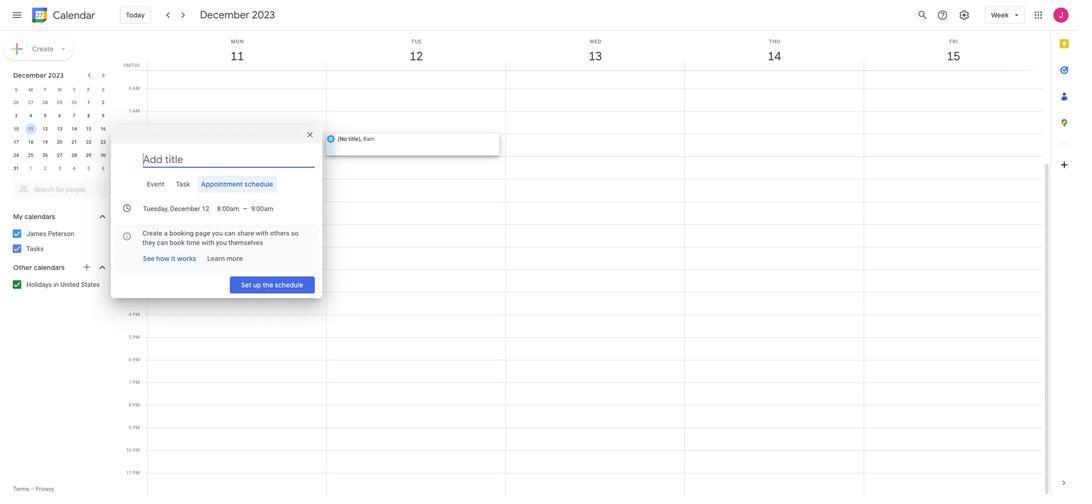 Task type: locate. For each thing, give the bounding box(es) containing it.
27 down m
[[28, 100, 33, 105]]

december
[[200, 8, 250, 22], [13, 71, 47, 80]]

pm for 2 pm
[[133, 267, 140, 272]]

1 left the they
[[129, 244, 131, 250]]

29 down 22 element
[[86, 153, 91, 158]]

2
[[102, 100, 105, 105], [44, 166, 47, 171], [129, 267, 131, 272]]

pm left the they
[[133, 244, 140, 250]]

0 horizontal spatial –
[[31, 487, 34, 493]]

3 am from the top
[[132, 154, 140, 159]]

10 inside row group
[[14, 126, 19, 132]]

create up the they
[[143, 230, 162, 237]]

1 vertical spatial 29
[[86, 153, 91, 158]]

19
[[43, 140, 48, 145]]

2 inside grid
[[129, 267, 131, 272]]

12 up "19"
[[43, 126, 48, 132]]

calendar element
[[30, 6, 95, 26]]

thu
[[769, 39, 780, 45]]

1 row from the top
[[9, 83, 110, 96]]

4 am from the top
[[133, 199, 140, 204]]

27 element
[[54, 150, 65, 161]]

0 horizontal spatial tab list
[[118, 176, 315, 193]]

1 pm from the top
[[133, 222, 140, 227]]

1 vertical spatial 27
[[57, 153, 62, 158]]

create for create
[[32, 45, 54, 53]]

0 horizontal spatial 1
[[29, 166, 32, 171]]

january 3 element
[[54, 163, 65, 175]]

30
[[71, 100, 77, 105], [100, 153, 106, 158]]

calendars up james at the left top of the page
[[24, 213, 55, 221]]

0 horizontal spatial 13
[[57, 126, 62, 132]]

3 down 27 element
[[58, 166, 61, 171]]

8 for 8 pm
[[129, 403, 131, 408]]

0 horizontal spatial 8
[[87, 113, 90, 118]]

calendars for other calendars
[[34, 264, 65, 272]]

11 pm from the top
[[133, 471, 140, 476]]

10 up 11 pm
[[126, 448, 131, 454]]

None search field
[[0, 177, 117, 198]]

0 vertical spatial 2
[[102, 100, 105, 105]]

2 vertical spatial 1
[[129, 244, 131, 250]]

other calendars button
[[2, 261, 117, 276]]

fri 15
[[946, 39, 960, 64]]

1 vertical spatial can
[[157, 239, 168, 247]]

13 inside 'wed 13'
[[588, 49, 602, 64]]

1 horizontal spatial t
[[73, 87, 76, 92]]

30 element
[[98, 150, 109, 161]]

0 horizontal spatial 12
[[43, 126, 48, 132]]

0 vertical spatial december
[[200, 8, 250, 22]]

0 vertical spatial 27
[[28, 100, 33, 105]]

can left share
[[225, 230, 236, 237]]

2 s from the left
[[102, 87, 105, 92]]

11 down 10 pm
[[126, 471, 131, 476]]

december up m
[[13, 71, 47, 80]]

1 vertical spatial 2023
[[48, 71, 64, 80]]

0 horizontal spatial december 2023
[[13, 71, 64, 80]]

1 vertical spatial 14
[[71, 126, 77, 132]]

1 vertical spatial december
[[13, 71, 47, 80]]

1 vertical spatial with
[[202, 239, 214, 247]]

,
[[360, 136, 362, 143], [185, 238, 186, 244]]

0 horizontal spatial 30
[[71, 100, 77, 105]]

30 right november 29 element
[[71, 100, 77, 105]]

2 down "26" element
[[44, 166, 47, 171]]

t up november 30 element
[[73, 87, 76, 92]]

2 vertical spatial 4
[[129, 312, 131, 318]]

2 t from the left
[[73, 87, 76, 92]]

9 up 10 pm
[[129, 426, 131, 431]]

1 vertical spatial create
[[143, 230, 162, 237]]

4 inside grid
[[129, 312, 131, 318]]

0 vertical spatial –
[[243, 205, 247, 213]]

6 for 6 pm
[[129, 358, 131, 363]]

am right 30 element
[[132, 154, 140, 159]]

0 vertical spatial 10
[[14, 126, 19, 132]]

2 vertical spatial 5
[[129, 335, 131, 340]]

add other calendars image
[[82, 263, 92, 272]]

10 pm from the top
[[133, 448, 140, 454]]

0 horizontal spatial 28
[[43, 100, 48, 105]]

6 am
[[129, 86, 140, 91]]

26 inside "26" element
[[43, 153, 48, 158]]

– right terms
[[31, 487, 34, 493]]

pm up 8 pm
[[133, 380, 140, 386]]

0 vertical spatial you
[[212, 230, 223, 237]]

0 horizontal spatial 27
[[28, 100, 33, 105]]

5 down november 28 element
[[44, 113, 47, 118]]

1 vertical spatial calendars
[[34, 264, 65, 272]]

see
[[143, 255, 155, 263]]

26 down 19 element
[[43, 153, 48, 158]]

1 horizontal spatial 4
[[73, 166, 76, 171]]

1
[[87, 100, 90, 105], [29, 166, 32, 171], [129, 244, 131, 250]]

1 vertical spatial 30
[[100, 153, 106, 158]]

1 vertical spatial 4
[[73, 166, 76, 171]]

with
[[256, 230, 269, 237], [202, 239, 214, 247]]

21
[[71, 140, 77, 145]]

7 inside row group
[[73, 113, 76, 118]]

11 pm
[[126, 471, 140, 476]]

calendars inside dropdown button
[[24, 213, 55, 221]]

2 horizontal spatial 1
[[129, 244, 131, 250]]

13 up 20
[[57, 126, 62, 132]]

1 horizontal spatial december 2023
[[200, 8, 275, 22]]

s right f
[[102, 87, 105, 92]]

3 inside 'element'
[[58, 166, 61, 171]]

17
[[14, 140, 19, 145]]

pm for 5 pm
[[133, 335, 140, 340]]

7 down november 30 element
[[73, 113, 76, 118]]

terms link
[[13, 487, 29, 493]]

5 pm
[[129, 335, 140, 340]]

9 right 30 element
[[129, 154, 131, 159]]

6 row from the top
[[9, 149, 110, 162]]

, left time
[[185, 238, 186, 244]]

7 for 7
[[73, 113, 76, 118]]

create inside create a booking page you can share with others so they can book time with you themselves
[[143, 230, 162, 237]]

1 am from the top
[[132, 86, 140, 91]]

10 for 10 pm
[[126, 448, 131, 454]]

0 vertical spatial 28
[[43, 100, 48, 105]]

2 vertical spatial 12
[[126, 222, 131, 227]]

6 for 6 am
[[129, 86, 131, 91]]

28
[[43, 100, 48, 105], [71, 153, 77, 158]]

s
[[15, 87, 18, 92], [102, 87, 105, 92]]

december up mon
[[200, 8, 250, 22]]

1 inside grid
[[129, 244, 131, 250]]

they
[[143, 239, 155, 247]]

6 down 5 pm
[[129, 358, 131, 363]]

pm for 4 pm
[[133, 312, 140, 318]]

1 for 1 pm
[[129, 244, 131, 250]]

1 vertical spatial 10
[[126, 448, 131, 454]]

24 element
[[11, 150, 22, 161]]

– left end time text box at the top of page
[[243, 205, 247, 213]]

0 horizontal spatial 3
[[15, 113, 18, 118]]

11 for 11 am
[[126, 199, 131, 204]]

row containing s
[[9, 83, 110, 96]]

pm down the 9 pm at bottom left
[[133, 448, 140, 454]]

27 inside 27 element
[[57, 153, 62, 158]]

1 vertical spatial 5
[[87, 166, 90, 171]]

1 vertical spatial 12
[[43, 126, 48, 132]]

tab list
[[1051, 31, 1077, 471], [118, 176, 315, 193]]

0 vertical spatial create
[[32, 45, 54, 53]]

3
[[15, 113, 18, 118], [58, 166, 61, 171]]

3 row from the top
[[9, 109, 110, 123]]

6 up 7 am
[[129, 86, 131, 91]]

15 down fri
[[946, 49, 960, 64]]

16 element
[[98, 124, 109, 135]]

states
[[81, 281, 100, 289]]

5
[[44, 113, 47, 118], [87, 166, 90, 171], [129, 335, 131, 340]]

november 27 element
[[25, 97, 36, 109]]

2023
[[252, 8, 275, 22], [48, 71, 64, 80]]

4
[[29, 113, 32, 118], [73, 166, 76, 171], [129, 312, 131, 318]]

4 down november 27 element on the top left of the page
[[29, 113, 32, 118]]

5 inside grid
[[129, 335, 131, 340]]

can
[[225, 230, 236, 237], [157, 239, 168, 247]]

5 down 29 element
[[87, 166, 90, 171]]

row down 20 element on the top left
[[9, 149, 110, 162]]

0 vertical spatial 8
[[87, 113, 90, 118]]

28 for november 28 element
[[43, 100, 48, 105]]

5 down 4 pm
[[129, 335, 131, 340]]

t up november 28 element
[[44, 87, 47, 92]]

1 horizontal spatial schedule
[[275, 281, 303, 290]]

11 link
[[226, 46, 248, 67]]

2 horizontal spatial 5
[[129, 335, 131, 340]]

0 vertical spatial can
[[225, 230, 236, 237]]

event
[[147, 180, 165, 189]]

1 horizontal spatial 15
[[946, 49, 960, 64]]

26 for the november 26 element
[[14, 100, 19, 105]]

my calendars list
[[2, 227, 117, 257]]

january 5 element
[[83, 163, 94, 175]]

row up 13 element
[[9, 109, 110, 123]]

holidays in united states
[[26, 281, 100, 289]]

2 am from the top
[[132, 109, 140, 114]]

0 vertical spatial 9
[[102, 113, 105, 118]]

0 horizontal spatial 26
[[14, 100, 19, 105]]

7 up 8 pm
[[129, 380, 131, 386]]

works
[[177, 255, 196, 263]]

1 horizontal spatial 2
[[102, 100, 105, 105]]

3 pm from the top
[[133, 267, 140, 272]]

4 up 5 pm
[[129, 312, 131, 318]]

pm down 1 pm at the left of page
[[133, 267, 140, 272]]

2023 up 11 column header
[[252, 8, 275, 22]]

4 row from the top
[[9, 123, 110, 136]]

0 vertical spatial 12
[[409, 49, 422, 64]]

1 horizontal spatial 30
[[100, 153, 106, 158]]

set up the schedule
[[241, 281, 303, 290]]

pm down 5 pm
[[133, 358, 140, 363]]

1 vertical spatial 8
[[129, 403, 131, 408]]

december 2023
[[200, 8, 275, 22], [13, 71, 64, 80]]

december 2023 up m
[[13, 71, 64, 80]]

22
[[86, 140, 91, 145]]

8 for 8
[[87, 113, 90, 118]]

calendars up the 'in'
[[34, 264, 65, 272]]

row
[[9, 83, 110, 96], [9, 96, 110, 109], [9, 109, 110, 123], [9, 123, 110, 136], [9, 136, 110, 149], [9, 149, 110, 162], [9, 162, 110, 176]]

create inside popup button
[[32, 45, 54, 53]]

4 inside 'january 4' element
[[73, 166, 76, 171]]

1 horizontal spatial s
[[102, 87, 105, 92]]

see how it works button
[[139, 248, 200, 270]]

2 inside january 2 element
[[44, 166, 47, 171]]

10
[[14, 126, 19, 132], [126, 448, 131, 454]]

28 left november 29 element
[[43, 100, 48, 105]]

1 down 25 element
[[29, 166, 32, 171]]

pm down 4 pm
[[133, 335, 140, 340]]

8 inside grid
[[129, 403, 131, 408]]

1 pm
[[129, 244, 140, 250]]

15 up 22
[[86, 126, 91, 132]]

share
[[237, 230, 254, 237]]

5 inside january 5 element
[[87, 166, 90, 171]]

, left 8am
[[360, 136, 362, 143]]

you up 'learn more'
[[216, 239, 227, 247]]

pm for 7 pm
[[133, 380, 140, 386]]

appointment schedule
[[201, 180, 274, 189]]

row up november 29 element
[[9, 83, 110, 96]]

4 pm from the top
[[133, 312, 140, 318]]

0 horizontal spatial 29
[[57, 100, 62, 105]]

am up "12 pm"
[[133, 199, 140, 204]]

grid
[[121, 31, 1051, 497]]

9 up 16
[[102, 113, 105, 118]]

pm up 5 pm
[[133, 312, 140, 318]]

19 element
[[40, 137, 51, 148]]

pm down 7 pm
[[133, 403, 140, 408]]

0 vertical spatial 2023
[[252, 8, 275, 22]]

s up the november 26 element
[[15, 87, 18, 92]]

14 up 21
[[71, 126, 77, 132]]

30 down 23 element
[[100, 153, 106, 158]]

2 vertical spatial 2
[[129, 267, 131, 272]]

1 horizontal spatial 8
[[129, 403, 131, 408]]

26 left november 27 element on the top left of the page
[[14, 100, 19, 105]]

0 vertical spatial 14
[[767, 49, 781, 64]]

2023 up w
[[48, 71, 64, 80]]

december 2023 grid
[[9, 83, 110, 176]]

5 row from the top
[[9, 136, 110, 149]]

row down w
[[9, 96, 110, 109]]

2 vertical spatial 9
[[129, 426, 131, 431]]

8 down 7 pm
[[129, 403, 131, 408]]

13 link
[[585, 46, 606, 67]]

12
[[409, 49, 422, 64], [43, 126, 48, 132], [126, 222, 131, 227]]

13
[[588, 49, 602, 64], [57, 126, 62, 132]]

create button
[[4, 38, 74, 60]]

12 for 12 pm
[[126, 222, 131, 227]]

2 down 1 pm at the left of page
[[129, 267, 131, 272]]

11 element
[[25, 124, 36, 135]]

james
[[26, 230, 46, 238]]

walk
[[172, 238, 185, 244]]

row down 27 element
[[9, 162, 110, 176]]

1 vertical spatial 15
[[86, 126, 91, 132]]

10 inside grid
[[126, 448, 131, 454]]

1 horizontal spatial 29
[[86, 153, 91, 158]]

pm
[[133, 222, 140, 227], [133, 244, 140, 250], [133, 267, 140, 272], [133, 312, 140, 318], [133, 335, 140, 340], [133, 358, 140, 363], [133, 380, 140, 386], [133, 403, 140, 408], [133, 426, 140, 431], [133, 448, 140, 454], [133, 471, 140, 476]]

23
[[100, 140, 106, 145]]

26
[[14, 100, 19, 105], [43, 153, 48, 158]]

with right share
[[256, 230, 269, 237]]

27 inside november 27 element
[[28, 100, 33, 105]]

25 element
[[25, 150, 36, 161]]

12 down 11 am
[[126, 222, 131, 227]]

set
[[241, 281, 252, 290]]

pm up 1 pm at the left of page
[[133, 222, 140, 227]]

am for 6 am
[[132, 86, 140, 91]]

january 4 element
[[69, 163, 80, 175]]

create down calendar element
[[32, 45, 54, 53]]

1 vertical spatial 1
[[29, 166, 32, 171]]

10 up 17
[[14, 126, 19, 132]]

0 horizontal spatial t
[[44, 87, 47, 92]]

0 vertical spatial ,
[[360, 136, 362, 143]]

Add title text field
[[143, 153, 315, 167]]

row up 27 element
[[9, 136, 110, 149]]

am for 9 am
[[132, 154, 140, 159]]

7 for 7 pm
[[129, 380, 131, 386]]

pm down 10 pm
[[133, 471, 140, 476]]

more
[[227, 255, 243, 263]]

1 horizontal spatial 5
[[87, 166, 90, 171]]

5 pm from the top
[[133, 335, 140, 340]]

14 inside row group
[[71, 126, 77, 132]]

1 horizontal spatial 13
[[588, 49, 602, 64]]

12 down tue
[[409, 49, 422, 64]]

11 up 18
[[28, 126, 33, 132]]

7 down 6 am
[[129, 109, 131, 114]]

7 pm from the top
[[133, 380, 140, 386]]

pm for 10 pm
[[133, 448, 140, 454]]

themselves
[[229, 239, 263, 247]]

11 up "12 pm"
[[126, 199, 131, 204]]

7 row from the top
[[9, 162, 110, 176]]

1 horizontal spatial 1
[[87, 100, 90, 105]]

6 down november 29 element
[[58, 113, 61, 118]]

page
[[195, 230, 210, 237]]

12 inside row group
[[43, 126, 48, 132]]

1 vertical spatial ,
[[185, 238, 186, 244]]

0 vertical spatial schedule
[[245, 180, 274, 189]]

1 horizontal spatial 14
[[767, 49, 781, 64]]

2 horizontal spatial 12
[[409, 49, 422, 64]]

0 vertical spatial 13
[[588, 49, 602, 64]]

can down a
[[157, 239, 168, 247]]

0 vertical spatial calendars
[[24, 213, 55, 221]]

6 pm from the top
[[133, 358, 140, 363]]

2 horizontal spatial 4
[[129, 312, 131, 318]]

0 horizontal spatial 2023
[[48, 71, 64, 80]]

8 pm from the top
[[133, 403, 140, 408]]

26 inside the november 26 element
[[14, 100, 19, 105]]

14 down thu
[[767, 49, 781, 64]]

0 horizontal spatial 14
[[71, 126, 77, 132]]

1 horizontal spatial 26
[[43, 153, 48, 158]]

14 inside column header
[[767, 49, 781, 64]]

2 up 16
[[102, 100, 105, 105]]

29 down w
[[57, 100, 62, 105]]

am down 6 am
[[132, 109, 140, 114]]

1 vertical spatial 2
[[44, 166, 47, 171]]

4 down 28 element
[[73, 166, 76, 171]]

27 for november 27 element on the top left of the page
[[28, 100, 33, 105]]

1 vertical spatial you
[[216, 239, 227, 247]]

27 for 27 element
[[57, 153, 62, 158]]

9 pm from the top
[[133, 426, 140, 431]]

0 horizontal spatial s
[[15, 87, 18, 92]]

0 vertical spatial 30
[[71, 100, 77, 105]]

calendars inside dropdown button
[[34, 264, 65, 272]]

1 horizontal spatial create
[[143, 230, 162, 237]]

8 inside row group
[[87, 113, 90, 118]]

pm down 8 pm
[[133, 426, 140, 431]]

11 down mon
[[230, 49, 243, 64]]

1 vertical spatial 26
[[43, 153, 48, 158]]

calendars
[[24, 213, 55, 221], [34, 264, 65, 272]]

you
[[212, 230, 223, 237], [216, 239, 227, 247]]

schedule right the
[[275, 281, 303, 290]]

2 row from the top
[[9, 96, 110, 109]]

2 pm
[[129, 267, 140, 272]]

2 pm from the top
[[133, 244, 140, 250]]

7 for 7 am
[[129, 109, 131, 114]]

1 horizontal spatial tab list
[[1051, 31, 1077, 471]]

0 horizontal spatial create
[[32, 45, 54, 53]]

0 vertical spatial 26
[[14, 100, 19, 105]]

december 2023 up mon
[[200, 8, 275, 22]]

pm for 6 pm
[[133, 358, 140, 363]]

pm for 11 pm
[[133, 471, 140, 476]]

row group
[[9, 96, 110, 176]]

you right page
[[212, 230, 223, 237]]

see how it works
[[143, 255, 196, 263]]

the
[[263, 281, 273, 290]]

1 horizontal spatial 28
[[71, 153, 77, 158]]

13 down wed
[[588, 49, 602, 64]]

terms – privacy
[[13, 487, 54, 493]]

2 horizontal spatial 2
[[129, 267, 131, 272]]

11 inside cell
[[28, 126, 33, 132]]

with down page
[[202, 239, 214, 247]]

t
[[44, 87, 47, 92], [73, 87, 76, 92]]

1 down f
[[87, 100, 90, 105]]

21 element
[[69, 137, 80, 148]]

15 inside 'column header'
[[946, 49, 960, 64]]

9 inside december 2023 grid
[[102, 113, 105, 118]]

Start date text field
[[143, 203, 210, 215]]

row up 20
[[9, 123, 110, 136]]

27 down 20 element on the top left
[[57, 153, 62, 158]]

12 pm
[[126, 222, 140, 227]]

8 up 15 element
[[87, 113, 90, 118]]

28 down 21 element on the top of page
[[71, 153, 77, 158]]

schedule up end time text box at the top of page
[[245, 180, 274, 189]]

1 horizontal spatial ,
[[360, 136, 362, 143]]

3 down the november 26 element
[[15, 113, 18, 118]]

18
[[28, 140, 33, 145]]

1 horizontal spatial 12
[[126, 222, 131, 227]]

am up 7 am
[[132, 86, 140, 91]]

tab list containing event
[[118, 176, 315, 193]]

support image
[[937, 9, 948, 21]]

6 down 30 element
[[102, 166, 105, 171]]



Task type: vqa. For each thing, say whether or not it's contained in the screenshot.
'Settings' heading
no



Task type: describe. For each thing, give the bounding box(es) containing it.
m
[[29, 87, 33, 92]]

2 for january 2 element
[[44, 166, 47, 171]]

, for walk
[[185, 238, 186, 244]]

row containing 3
[[9, 109, 110, 123]]

f
[[87, 87, 90, 92]]

9 pm
[[129, 426, 140, 431]]

so
[[291, 230, 299, 237]]

tue 12
[[409, 39, 422, 64]]

calendars for my calendars
[[24, 213, 55, 221]]

1 horizontal spatial can
[[225, 230, 236, 237]]

(no title) , 8am
[[338, 136, 375, 143]]

week
[[991, 11, 1009, 19]]

11 for 11 pm
[[126, 471, 131, 476]]

title)
[[348, 136, 360, 143]]

4 pm
[[129, 312, 140, 318]]

1 vertical spatial schedule
[[275, 281, 303, 290]]

25
[[28, 153, 33, 158]]

28 element
[[69, 150, 80, 161]]

create for create a booking page you can share with others so they can book time with you themselves
[[143, 230, 162, 237]]

1 vertical spatial –
[[31, 487, 34, 493]]

trail walk , 12:30pm
[[160, 238, 210, 244]]

0 vertical spatial december 2023
[[200, 8, 275, 22]]

05
[[134, 63, 140, 68]]

1 horizontal spatial –
[[243, 205, 247, 213]]

row containing 26
[[9, 96, 110, 109]]

13 column header
[[505, 31, 685, 70]]

november 26 element
[[11, 97, 22, 109]]

row containing 31
[[9, 162, 110, 176]]

13 element
[[54, 124, 65, 135]]

2 for 2 pm
[[129, 267, 131, 272]]

0 horizontal spatial with
[[202, 239, 214, 247]]

pm for 1 pm
[[133, 244, 140, 250]]

1 t from the left
[[44, 87, 47, 92]]

End time text field
[[251, 203, 273, 215]]

appointment
[[201, 180, 243, 189]]

, for title)
[[360, 136, 362, 143]]

other calendars
[[13, 264, 65, 272]]

12 for 12 element
[[43, 126, 48, 132]]

18 element
[[25, 137, 36, 148]]

22 element
[[83, 137, 94, 148]]

5 for 5 pm
[[129, 335, 131, 340]]

31 element
[[11, 163, 22, 175]]

calendar
[[53, 9, 95, 22]]

wed 13
[[588, 39, 602, 64]]

am for 11 am
[[133, 199, 140, 204]]

pm for 8 pm
[[133, 403, 140, 408]]

book
[[170, 239, 185, 247]]

in
[[54, 281, 59, 289]]

20
[[57, 140, 62, 145]]

settings menu image
[[959, 9, 970, 21]]

0 horizontal spatial can
[[157, 239, 168, 247]]

row containing 10
[[9, 123, 110, 136]]

calendar heading
[[51, 9, 95, 22]]

8am
[[363, 136, 375, 143]]

gmt-
[[124, 63, 134, 68]]

6 pm
[[129, 358, 140, 363]]

1 horizontal spatial 2023
[[252, 8, 275, 22]]

28 for 28 element
[[71, 153, 77, 158]]

it
[[171, 255, 176, 263]]

8 pm
[[129, 403, 140, 408]]

9 for 9
[[102, 113, 105, 118]]

row containing 24
[[9, 149, 110, 162]]

9 for 9 am
[[129, 154, 131, 159]]

4 for 'january 4' element
[[73, 166, 76, 171]]

january 6 element
[[98, 163, 109, 175]]

1 s from the left
[[15, 87, 18, 92]]

event button
[[143, 176, 168, 193]]

up
[[253, 281, 261, 290]]

0 horizontal spatial 4
[[29, 113, 32, 118]]

0 vertical spatial with
[[256, 230, 269, 237]]

29 element
[[83, 150, 94, 161]]

Start time text field
[[217, 203, 239, 215]]

november 30 element
[[69, 97, 80, 109]]

15 inside row group
[[86, 126, 91, 132]]

0 horizontal spatial december
[[13, 71, 47, 80]]

w
[[58, 87, 62, 92]]

26 for "26" element
[[43, 153, 48, 158]]

to element
[[243, 205, 247, 213]]

thu 14
[[767, 39, 781, 64]]

appointment schedule button
[[197, 176, 277, 193]]

tue
[[411, 39, 422, 45]]

29 for 29 element
[[86, 153, 91, 158]]

1 for january 1 element
[[29, 166, 32, 171]]

11 cell
[[23, 123, 38, 136]]

10 for 10
[[14, 126, 19, 132]]

my calendars
[[13, 213, 55, 221]]

12 element
[[40, 124, 51, 135]]

learn
[[207, 255, 225, 263]]

schedule inside tab list
[[245, 180, 274, 189]]

pm for 9 pm
[[133, 426, 140, 431]]

gmt-05
[[124, 63, 140, 68]]

9 for 9 pm
[[129, 426, 131, 431]]

peterson
[[48, 230, 74, 238]]

17 element
[[11, 137, 22, 148]]

pm for 12 pm
[[133, 222, 140, 227]]

11 am
[[126, 199, 140, 204]]

today button
[[120, 4, 151, 26]]

mon
[[231, 39, 244, 45]]

16
[[100, 126, 106, 132]]

tasks
[[26, 245, 44, 253]]

5 for january 5 element
[[87, 166, 90, 171]]

my calendars button
[[2, 210, 117, 225]]

14 column header
[[684, 31, 864, 70]]

trail
[[160, 238, 171, 244]]

7 pm
[[129, 380, 140, 386]]

how
[[156, 255, 170, 263]]

grid containing 11
[[121, 31, 1051, 497]]

week button
[[985, 4, 1025, 26]]

4 for 4 pm
[[129, 312, 131, 318]]

30 for 30 element
[[100, 153, 106, 158]]

20 element
[[54, 137, 65, 148]]

(no
[[338, 136, 347, 143]]

Search for people text field
[[19, 181, 102, 198]]

12:30pm
[[188, 238, 210, 244]]

13 inside 13 element
[[57, 126, 62, 132]]

main drawer image
[[11, 9, 23, 21]]

privacy
[[36, 487, 54, 493]]

row group containing 26
[[9, 96, 110, 176]]

january 2 element
[[40, 163, 51, 175]]

set up the schedule button
[[230, 274, 315, 297]]

9 am
[[129, 154, 140, 159]]

others
[[270, 230, 290, 237]]

am for 7 am
[[132, 109, 140, 114]]

task
[[176, 180, 190, 189]]

12 column header
[[326, 31, 506, 70]]

12 link
[[405, 46, 427, 67]]

mon 11
[[230, 39, 244, 64]]

10 element
[[11, 124, 22, 135]]

15 link
[[943, 46, 964, 67]]

united
[[60, 281, 79, 289]]

14 element
[[69, 124, 80, 135]]

11 for 11 element at the top of the page
[[28, 126, 33, 132]]

wed
[[590, 39, 602, 45]]

booking
[[169, 230, 194, 237]]

november 28 element
[[40, 97, 51, 109]]

january 1 element
[[25, 163, 36, 175]]

learn more
[[207, 255, 243, 263]]

31
[[14, 166, 19, 171]]

0 vertical spatial 1
[[87, 100, 90, 105]]

privacy link
[[36, 487, 54, 493]]

my
[[13, 213, 23, 221]]

0 vertical spatial 5
[[44, 113, 47, 118]]

11 column header
[[147, 31, 327, 70]]

james peterson
[[26, 230, 74, 238]]

14 link
[[764, 46, 785, 67]]

11 inside mon 11
[[230, 49, 243, 64]]

24
[[14, 153, 19, 158]]

row containing 17
[[9, 136, 110, 149]]

today
[[126, 11, 145, 19]]

12 inside column header
[[409, 49, 422, 64]]

29 for november 29 element
[[57, 100, 62, 105]]

task button
[[172, 176, 194, 193]]

time
[[186, 239, 200, 247]]

15 element
[[83, 124, 94, 135]]

26 element
[[40, 150, 51, 161]]

fri
[[949, 39, 958, 45]]

7 am
[[129, 109, 140, 114]]

30 for november 30 element
[[71, 100, 77, 105]]

terms
[[13, 487, 29, 493]]

23 element
[[98, 137, 109, 148]]

6 for january 6 element
[[102, 166, 105, 171]]

november 29 element
[[54, 97, 65, 109]]

15 column header
[[864, 31, 1043, 70]]



